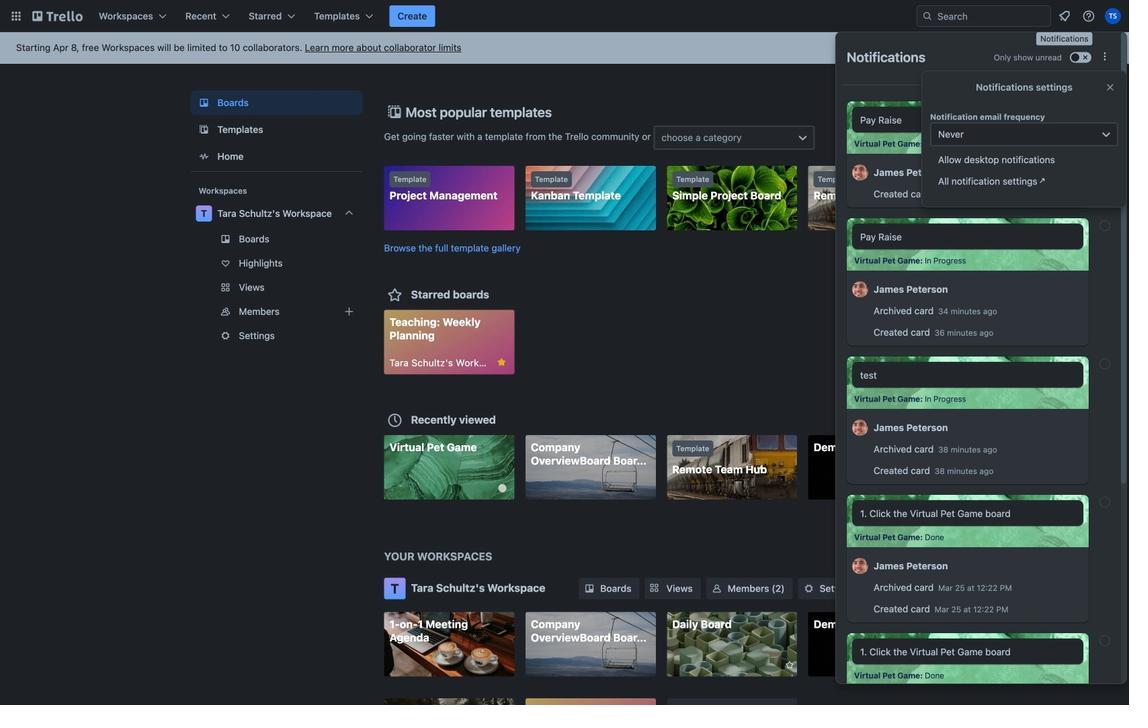 Task type: describe. For each thing, give the bounding box(es) containing it.
template board image
[[196, 122, 212, 138]]

1 sm image from the left
[[710, 582, 724, 596]]

2 james peterson (jamespeterson93) image from the top
[[852, 418, 868, 438]]

sm image
[[583, 582, 596, 596]]

tara schultz (taraschultz7) image
[[1105, 8, 1121, 24]]

home image
[[196, 149, 212, 165]]

3 james peterson (jamespeterson93) image from the top
[[852, 556, 868, 577]]



Task type: vqa. For each thing, say whether or not it's contained in the screenshot.
'Back to home' image
yes



Task type: locate. For each thing, give the bounding box(es) containing it.
add image
[[341, 304, 357, 320]]

1 vertical spatial james peterson (jamespeterson93) image
[[852, 418, 868, 438]]

1 horizontal spatial sm image
[[802, 582, 816, 596]]

open information menu image
[[1082, 9, 1096, 23]]

james peterson (jamespeterson93) image
[[852, 163, 868, 183]]

tooltip
[[1036, 32, 1093, 45]]

back to home image
[[32, 5, 83, 27]]

0 notifications image
[[1057, 8, 1073, 24]]

1 james peterson (jamespeterson93) image from the top
[[852, 280, 868, 300]]

board image
[[196, 95, 212, 111]]

2 vertical spatial james peterson (jamespeterson93) image
[[852, 556, 868, 577]]

0 vertical spatial james peterson (jamespeterson93) image
[[852, 280, 868, 300]]

james peterson (jamespeterson93) image
[[852, 280, 868, 300], [852, 418, 868, 438], [852, 556, 868, 577]]

click to star this board. it will be added to your starred list. image
[[778, 660, 790, 672]]

Search field
[[933, 7, 1050, 26]]

close popover image
[[1105, 82, 1116, 93]]

primary element
[[0, 0, 1129, 32]]

search image
[[922, 11, 933, 22]]

2 sm image from the left
[[802, 582, 816, 596]]

0 horizontal spatial sm image
[[710, 582, 724, 596]]

sm image
[[710, 582, 724, 596], [802, 582, 816, 596]]



